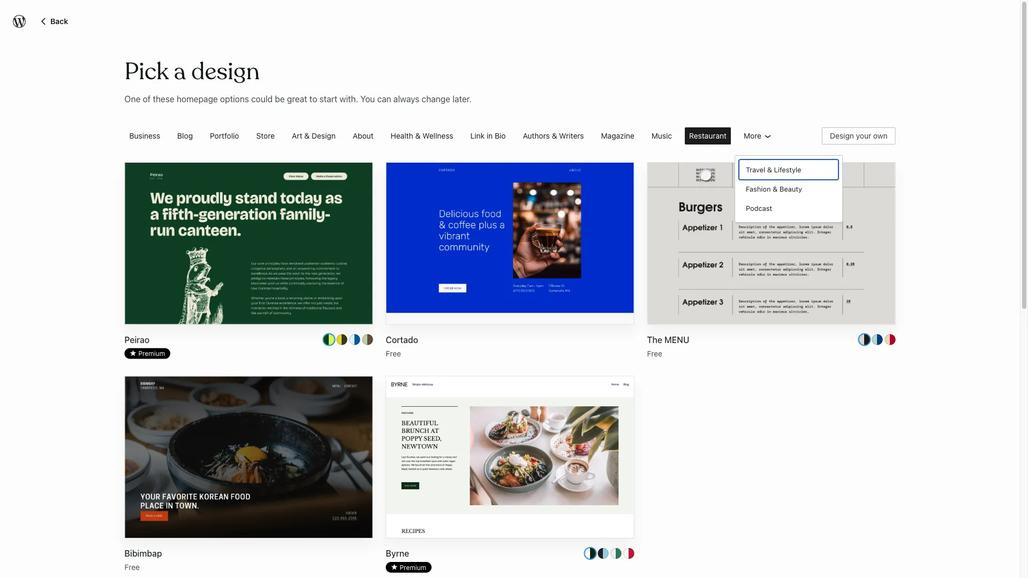 Task type: locate. For each thing, give the bounding box(es) containing it.
could
[[251, 94, 273, 104]]

health
[[391, 131, 413, 140]]

peirao image
[[125, 163, 373, 579]]

free inside the bibimbap free
[[125, 563, 140, 572]]

premium
[[138, 350, 165, 358], [400, 564, 427, 572]]

about button
[[344, 123, 382, 149]]

business button
[[121, 123, 169, 149]]

& left beauty
[[773, 185, 778, 193]]

link in bio
[[471, 131, 506, 140]]

byrne
[[386, 549, 409, 559]]

bio
[[495, 131, 506, 140]]

0 horizontal spatial free
[[125, 563, 140, 572]]

portfolio button
[[201, 123, 248, 149]]

0 horizontal spatial design
[[312, 131, 336, 140]]

group containing travel & lifestyle
[[740, 160, 838, 218]]

music button
[[643, 123, 681, 149]]

& for beauty
[[773, 185, 778, 193]]

& left 'writers'
[[552, 131, 557, 140]]

restaurant button
[[681, 123, 736, 149]]

the
[[647, 335, 663, 345]]

1 horizontal spatial free
[[386, 349, 401, 358]]

1 horizontal spatial premium
[[400, 564, 427, 572]]

0 vertical spatial premium
[[138, 350, 165, 358]]

& right travel
[[768, 166, 773, 174]]

authors & writers
[[523, 131, 584, 140]]

1 horizontal spatial premium button
[[386, 563, 432, 573]]

link
[[471, 131, 485, 140]]

of
[[143, 94, 151, 104]]

0 horizontal spatial premium button
[[125, 348, 170, 359]]

pick a design
[[125, 57, 260, 87]]

design right art
[[312, 131, 336, 140]]

group
[[740, 160, 838, 218]]

in
[[487, 131, 493, 140]]

& for writers
[[552, 131, 557, 140]]

the menu image
[[648, 163, 895, 579]]

free down bibimbap
[[125, 563, 140, 572]]

magazine button
[[593, 123, 643, 149]]

blog
[[177, 131, 193, 140]]

cortado free
[[386, 335, 418, 358]]

0 horizontal spatial premium
[[138, 350, 165, 358]]

bibimbap free
[[125, 549, 162, 572]]

byrne image
[[387, 377, 634, 579]]

restaurant
[[689, 131, 727, 140]]

premium button down peirao
[[125, 348, 170, 359]]

cortado image
[[387, 163, 634, 579]]

portfolio
[[210, 131, 239, 140]]

0 vertical spatial premium button
[[125, 348, 170, 359]]

fashion & beauty button
[[740, 179, 838, 199]]

1 vertical spatial premium
[[400, 564, 427, 572]]

& right art
[[305, 131, 310, 140]]

&
[[305, 131, 310, 140], [415, 131, 421, 140], [552, 131, 557, 140], [768, 166, 773, 174], [773, 185, 778, 193]]

premium down peirao
[[138, 350, 165, 358]]

authors & writers button
[[515, 123, 593, 149]]

own
[[874, 131, 888, 140]]

you
[[361, 94, 375, 104]]

with.
[[340, 94, 358, 104]]

music
[[652, 131, 672, 140]]

& right health
[[415, 131, 421, 140]]

fashion
[[746, 185, 771, 193]]

free inside cortado free
[[386, 349, 401, 358]]

one
[[125, 94, 141, 104]]

link in bio button
[[462, 123, 515, 149]]

design
[[312, 131, 336, 140], [830, 131, 854, 140]]

always
[[394, 94, 420, 104]]

authors
[[523, 131, 550, 140]]

1 vertical spatial premium button
[[386, 563, 432, 573]]

free
[[386, 349, 401, 358], [647, 349, 663, 358], [125, 563, 140, 572]]

be
[[275, 94, 285, 104]]

can
[[377, 94, 391, 104]]

premium button down byrne
[[386, 563, 432, 573]]

& for lifestyle
[[768, 166, 773, 174]]

1 horizontal spatial design
[[830, 131, 854, 140]]

free down the
[[647, 349, 663, 358]]

design left your
[[830, 131, 854, 140]]

back button
[[39, 14, 68, 27]]

premium button
[[125, 348, 170, 359], [386, 563, 432, 573]]

more button
[[736, 123, 783, 149]]

free down cortado
[[386, 349, 401, 358]]

travel & lifestyle
[[746, 166, 802, 174]]

store
[[256, 131, 275, 140]]

premium down byrne
[[400, 564, 427, 572]]

writers
[[559, 131, 584, 140]]

art
[[292, 131, 303, 140]]

& inside button
[[768, 166, 773, 174]]

start
[[320, 94, 338, 104]]



Task type: describe. For each thing, give the bounding box(es) containing it.
wellness
[[423, 131, 453, 140]]

2 design from the left
[[830, 131, 854, 140]]

design your own button
[[822, 127, 896, 145]]

great
[[287, 94, 307, 104]]

& for wellness
[[415, 131, 421, 140]]

free for cortado
[[386, 349, 401, 358]]

premium button for peirao
[[125, 348, 170, 359]]

cortado
[[386, 335, 418, 345]]

bibimbap image
[[125, 377, 373, 579]]

to
[[310, 94, 317, 104]]

pick
[[125, 57, 169, 87]]

travel
[[746, 166, 766, 174]]

podcast
[[746, 204, 773, 212]]

health & wellness button
[[382, 123, 462, 149]]

blog button
[[169, 123, 201, 149]]

podcast button
[[740, 199, 838, 218]]

travel & lifestyle button
[[740, 160, 838, 179]]

art & design button
[[283, 123, 344, 149]]

menu
[[665, 335, 690, 345]]

peirao
[[125, 335, 150, 345]]

lifestyle
[[774, 166, 802, 174]]

beauty
[[780, 185, 803, 193]]

homepage
[[177, 94, 218, 104]]

premium button for byrne
[[386, 563, 432, 573]]

design your own
[[830, 131, 888, 140]]

store button
[[248, 123, 283, 149]]

about
[[353, 131, 374, 140]]

& for design
[[305, 131, 310, 140]]

more
[[744, 131, 762, 140]]

the menu
[[647, 335, 690, 345]]

art & design
[[292, 131, 336, 140]]

2 horizontal spatial free
[[647, 349, 663, 358]]

these
[[153, 94, 174, 104]]

bibimbap
[[125, 549, 162, 559]]

premium for byrne
[[400, 564, 427, 572]]

change later.
[[422, 94, 472, 104]]

magazine
[[601, 131, 635, 140]]

back
[[50, 17, 68, 26]]

health & wellness
[[391, 131, 453, 140]]

fashion & beauty
[[746, 185, 803, 193]]

premium for peirao
[[138, 350, 165, 358]]

1 design from the left
[[312, 131, 336, 140]]

a design
[[174, 57, 260, 87]]

your
[[856, 131, 872, 140]]

free for bibimbap
[[125, 563, 140, 572]]

one of these homepage options could be great to start with. you can always change later.
[[125, 94, 472, 104]]

options
[[220, 94, 249, 104]]

business
[[129, 131, 160, 140]]



Task type: vqa. For each thing, say whether or not it's contained in the screenshot.
Design your own
yes



